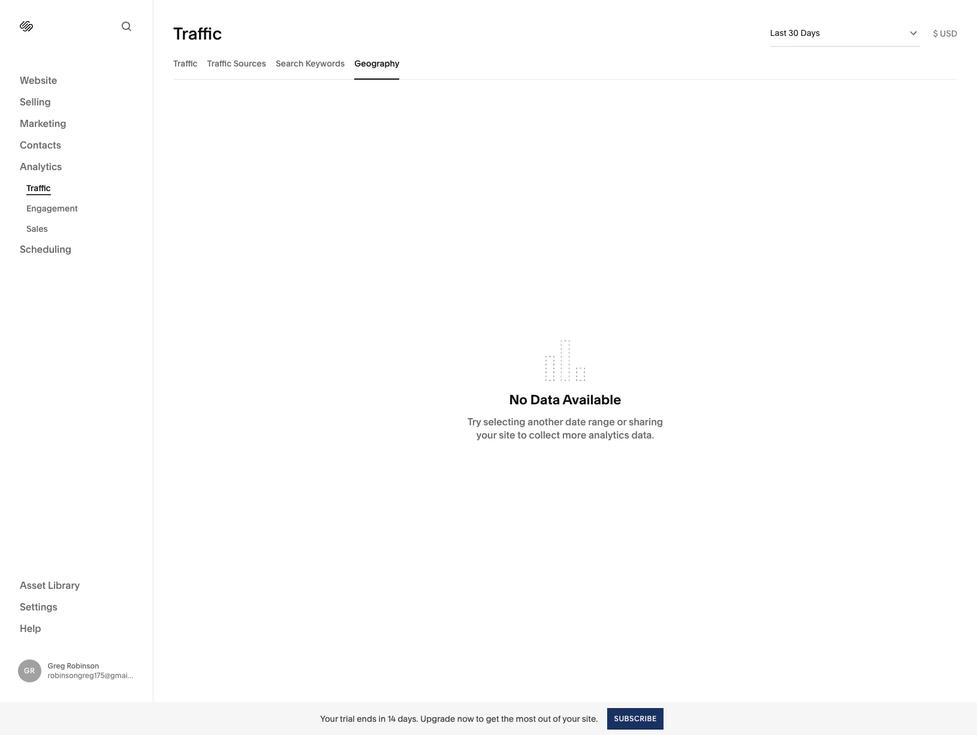 Task type: locate. For each thing, give the bounding box(es) containing it.
to
[[518, 429, 527, 441], [476, 714, 484, 725]]

traffic inside button
[[207, 58, 232, 69]]

data.
[[632, 429, 655, 441]]

1 horizontal spatial to
[[518, 429, 527, 441]]

most
[[516, 714, 536, 725]]

search keywords button
[[276, 47, 345, 80]]

1 horizontal spatial your
[[563, 714, 580, 725]]

usd
[[940, 28, 958, 39]]

no
[[510, 392, 528, 408]]

upgrade
[[421, 714, 456, 725]]

sales link
[[26, 219, 140, 239]]

selecting
[[484, 416, 526, 428]]

tab list containing traffic
[[173, 47, 958, 80]]

marketing
[[20, 118, 66, 130]]

subscribe
[[614, 715, 657, 724]]

settings
[[20, 601, 57, 613]]

no data available
[[510, 392, 622, 408]]

traffic sources
[[207, 58, 266, 69]]

contacts
[[20, 139, 61, 151]]

tab list
[[173, 47, 958, 80]]

geography button
[[355, 47, 400, 80]]

your down 'try'
[[477, 429, 497, 441]]

0 horizontal spatial to
[[476, 714, 484, 725]]

settings link
[[20, 601, 133, 615]]

0 vertical spatial to
[[518, 429, 527, 441]]

14
[[388, 714, 396, 725]]

robinson
[[67, 662, 99, 671]]

analytics link
[[20, 160, 133, 175]]

traffic link
[[26, 178, 140, 199]]

marketing link
[[20, 117, 133, 131]]

traffic
[[173, 23, 222, 43], [173, 58, 198, 69], [207, 58, 232, 69], [26, 183, 51, 194]]

search
[[276, 58, 304, 69]]

engagement
[[26, 203, 78, 214]]

or
[[617, 416, 627, 428]]

days.
[[398, 714, 419, 725]]

traffic down analytics
[[26, 183, 51, 194]]

your right of
[[563, 714, 580, 725]]

range
[[589, 416, 615, 428]]

scheduling
[[20, 244, 71, 256]]

1 vertical spatial your
[[563, 714, 580, 725]]

traffic up traffic button on the left top
[[173, 23, 222, 43]]

analytics
[[589, 429, 630, 441]]

0 horizontal spatial your
[[477, 429, 497, 441]]

search keywords
[[276, 58, 345, 69]]

traffic left traffic sources
[[173, 58, 198, 69]]

to right site
[[518, 429, 527, 441]]

0 vertical spatial your
[[477, 429, 497, 441]]

sources
[[234, 58, 266, 69]]

get
[[486, 714, 499, 725]]

selling
[[20, 96, 51, 108]]

help link
[[20, 622, 41, 635]]

last 30 days
[[771, 28, 820, 38]]

1 vertical spatial to
[[476, 714, 484, 725]]

website link
[[20, 74, 133, 88]]

sharing
[[629, 416, 663, 428]]

try
[[468, 416, 481, 428]]

to left get
[[476, 714, 484, 725]]

traffic sources button
[[207, 47, 266, 80]]

collect
[[529, 429, 560, 441]]

traffic left sources
[[207, 58, 232, 69]]

to inside the try selecting another date range or sharing your site to collect more analytics data.
[[518, 429, 527, 441]]

your
[[477, 429, 497, 441], [563, 714, 580, 725]]

more
[[563, 429, 587, 441]]

last 30 days button
[[771, 20, 920, 46]]

selling link
[[20, 95, 133, 110]]

keywords
[[306, 58, 345, 69]]

30
[[789, 28, 799, 38]]



Task type: vqa. For each thing, say whether or not it's contained in the screenshot.
'upon' at right top
no



Task type: describe. For each thing, give the bounding box(es) containing it.
last
[[771, 28, 787, 38]]

subscribe button
[[608, 709, 664, 730]]

geography
[[355, 58, 400, 69]]

available
[[563, 392, 622, 408]]

gr
[[24, 667, 35, 676]]

asset library link
[[20, 579, 133, 593]]

trial
[[340, 714, 355, 725]]

asset library
[[20, 580, 80, 592]]

website
[[20, 74, 57, 86]]

date
[[566, 416, 586, 428]]

$
[[934, 28, 938, 39]]

the
[[501, 714, 514, 725]]

days
[[801, 28, 820, 38]]

in
[[379, 714, 386, 725]]

asset
[[20, 580, 46, 592]]

data
[[531, 392, 560, 408]]

contacts link
[[20, 139, 133, 153]]

site.
[[582, 714, 598, 725]]

your
[[320, 714, 338, 725]]

sales
[[26, 224, 48, 235]]

out
[[538, 714, 551, 725]]

traffic button
[[173, 47, 198, 80]]

site
[[499, 429, 516, 441]]

of
[[553, 714, 561, 725]]

robinsongreg175@gmail.com
[[48, 672, 146, 681]]

greg robinson robinsongreg175@gmail.com
[[48, 662, 146, 681]]

library
[[48, 580, 80, 592]]

your trial ends in 14 days. upgrade now to get the most out of your site.
[[320, 714, 598, 725]]

analytics
[[20, 161, 62, 173]]

greg
[[48, 662, 65, 671]]

try selecting another date range or sharing your site to collect more analytics data.
[[468, 416, 663, 441]]

scheduling link
[[20, 243, 133, 257]]

help
[[20, 623, 41, 635]]

engagement link
[[26, 199, 140, 219]]

your inside the try selecting another date range or sharing your site to collect more analytics data.
[[477, 429, 497, 441]]

ends
[[357, 714, 377, 725]]

another
[[528, 416, 563, 428]]

now
[[458, 714, 474, 725]]

$ usd
[[934, 28, 958, 39]]



